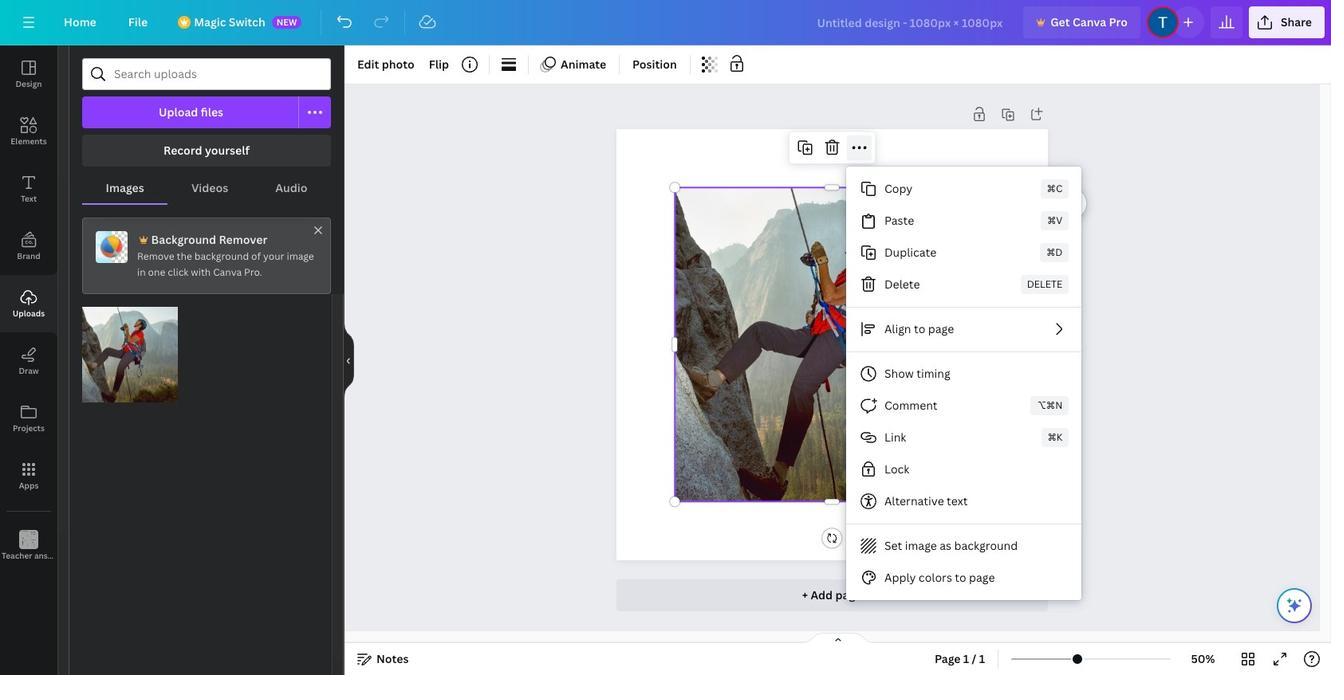 Task type: vqa. For each thing, say whether or not it's contained in the screenshot.


Task type: describe. For each thing, give the bounding box(es) containing it.
photo
[[382, 57, 415, 72]]

+ add page
[[803, 588, 862, 603]]

notes
[[377, 652, 409, 667]]

file
[[128, 14, 148, 30]]

⌥⌘n
[[1038, 399, 1063, 413]]

+ add page button
[[616, 580, 1048, 612]]

videos
[[191, 180, 228, 196]]

file button
[[116, 6, 161, 38]]

design button
[[0, 45, 57, 103]]

elements button
[[0, 103, 57, 160]]

⌘c
[[1048, 182, 1063, 196]]

click
[[168, 266, 189, 279]]

apply
[[885, 571, 916, 586]]

set
[[885, 539, 903, 554]]

get canva pro button
[[1024, 6, 1141, 38]]

align
[[885, 322, 912, 337]]

with
[[191, 266, 211, 279]]

in
[[137, 266, 146, 279]]

1 1 from the left
[[964, 652, 970, 667]]

brand button
[[0, 218, 57, 275]]

image inside button
[[906, 539, 937, 554]]

page
[[935, 652, 961, 667]]

alternative text
[[885, 494, 968, 509]]

record
[[164, 143, 202, 158]]

Design title text field
[[805, 6, 1018, 38]]

uploads button
[[0, 275, 57, 333]]

magic
[[194, 14, 226, 30]]

position
[[633, 57, 677, 72]]

answer
[[34, 551, 62, 562]]

background inside remove the background of your image in one click with canva pro.
[[194, 250, 249, 263]]

images button
[[82, 173, 168, 203]]

background remover
[[151, 232, 268, 247]]

upload files
[[159, 105, 223, 120]]

to inside popup button
[[914, 322, 926, 337]]

side panel tab list
[[0, 45, 81, 575]]

text button
[[0, 160, 57, 218]]

images
[[106, 180, 144, 196]]

image inside remove the background of your image in one click with canva pro.
[[287, 250, 314, 263]]

projects button
[[0, 390, 57, 448]]

get
[[1051, 14, 1071, 30]]

background
[[151, 232, 216, 247]]

audio button
[[252, 173, 331, 203]]

alternative
[[885, 494, 945, 509]]

align to page
[[885, 322, 955, 337]]

brand
[[17, 251, 40, 262]]

⌘d
[[1047, 246, 1063, 259]]

home link
[[51, 6, 109, 38]]

remove the background of your image in one click with canva pro.
[[137, 250, 314, 279]]

add
[[811, 588, 833, 603]]

flip button
[[423, 52, 456, 77]]

show
[[885, 366, 914, 381]]

text
[[947, 494, 968, 509]]

apps
[[19, 480, 39, 492]]

as
[[940, 539, 952, 554]]

edit
[[357, 57, 379, 72]]

set image as background
[[885, 539, 1018, 554]]

delete
[[885, 277, 920, 292]]

files
[[201, 105, 223, 120]]

colors
[[919, 571, 953, 586]]

⌘k
[[1048, 431, 1063, 444]]

⌘v
[[1048, 214, 1063, 227]]

lock button
[[847, 454, 1082, 486]]

design
[[16, 78, 42, 89]]

menu containing copy
[[847, 167, 1082, 601]]

uploads
[[13, 308, 45, 319]]

pro
[[1110, 14, 1128, 30]]



Task type: locate. For each thing, give the bounding box(es) containing it.
yourself
[[205, 143, 250, 158]]

1 horizontal spatial image
[[906, 539, 937, 554]]

0 horizontal spatial image
[[287, 250, 314, 263]]

1 horizontal spatial page
[[929, 322, 955, 337]]

;
[[28, 552, 30, 563]]

upload
[[159, 105, 198, 120]]

audio
[[276, 180, 308, 196]]

of
[[251, 250, 261, 263]]

1 vertical spatial page
[[970, 571, 995, 586]]

remover
[[219, 232, 268, 247]]

draw button
[[0, 333, 57, 390]]

page inside align to page popup button
[[929, 322, 955, 337]]

show pages image
[[800, 633, 877, 646]]

link
[[885, 430, 907, 445]]

page 1 / 1
[[935, 652, 986, 667]]

videos button
[[168, 173, 252, 203]]

pro.
[[244, 266, 262, 279]]

canva inside button
[[1073, 14, 1107, 30]]

main menu bar
[[0, 0, 1332, 45]]

background up apply colors to page button
[[955, 539, 1018, 554]]

page inside the + add page button
[[836, 588, 862, 603]]

edit photo button
[[351, 52, 421, 77]]

show timing button
[[847, 358, 1082, 390]]

align to page button
[[847, 314, 1082, 346]]

image
[[287, 250, 314, 263], [906, 539, 937, 554]]

record yourself
[[164, 143, 250, 158]]

/
[[972, 652, 977, 667]]

1 horizontal spatial background
[[955, 539, 1018, 554]]

background inside set image as background button
[[955, 539, 1018, 554]]

apps button
[[0, 448, 57, 505]]

2 1 from the left
[[980, 652, 986, 667]]

50% button
[[1178, 647, 1230, 673]]

delete
[[1028, 278, 1063, 291]]

show timing
[[885, 366, 951, 381]]

page down set image as background button
[[970, 571, 995, 586]]

page inside apply colors to page button
[[970, 571, 995, 586]]

animate
[[561, 57, 607, 72]]

page for + add page
[[836, 588, 862, 603]]

the
[[177, 250, 192, 263]]

apply colors to page button
[[847, 563, 1082, 594]]

new
[[277, 16, 297, 28]]

text
[[21, 193, 37, 204]]

page right align
[[929, 322, 955, 337]]

image left as
[[906, 539, 937, 554]]

your
[[263, 250, 284, 263]]

canva left pro.
[[213, 266, 242, 279]]

edit photo
[[357, 57, 415, 72]]

canva left the pro
[[1073, 14, 1107, 30]]

+
[[803, 588, 808, 603]]

0 horizontal spatial page
[[836, 588, 862, 603]]

0 horizontal spatial to
[[914, 322, 926, 337]]

1
[[964, 652, 970, 667], [980, 652, 986, 667]]

duplicate
[[885, 245, 937, 260]]

50%
[[1192, 652, 1216, 667]]

0 vertical spatial page
[[929, 322, 955, 337]]

share button
[[1250, 6, 1325, 38]]

page right add
[[836, 588, 862, 603]]

teacher answer keys
[[2, 551, 81, 562]]

apply colors to page
[[885, 571, 995, 586]]

2 horizontal spatial page
[[970, 571, 995, 586]]

keys
[[64, 551, 81, 562]]

page
[[929, 322, 955, 337], [970, 571, 995, 586], [836, 588, 862, 603]]

upload files button
[[82, 97, 299, 128]]

1 horizontal spatial 1
[[980, 652, 986, 667]]

teacher
[[2, 551, 32, 562]]

switch
[[229, 14, 265, 30]]

lock
[[885, 462, 910, 477]]

1 horizontal spatial to
[[955, 571, 967, 586]]

0 vertical spatial background
[[194, 250, 249, 263]]

canva assistant image
[[1286, 597, 1305, 616]]

0 horizontal spatial 1
[[964, 652, 970, 667]]

2 vertical spatial page
[[836, 588, 862, 603]]

timing
[[917, 366, 951, 381]]

flip
[[429, 57, 449, 72]]

image right your
[[287, 250, 314, 263]]

comment
[[885, 398, 938, 413]]

one
[[148, 266, 165, 279]]

to
[[914, 322, 926, 337], [955, 571, 967, 586]]

Search uploads search field
[[114, 59, 321, 89]]

background down background remover
[[194, 250, 249, 263]]

draw
[[19, 365, 39, 377]]

remove
[[137, 250, 174, 263]]

1 right /
[[980, 652, 986, 667]]

alternative text button
[[847, 486, 1082, 518]]

1 vertical spatial background
[[955, 539, 1018, 554]]

1 vertical spatial image
[[906, 539, 937, 554]]

paste
[[885, 213, 915, 228]]

1 left /
[[964, 652, 970, 667]]

projects
[[13, 423, 45, 434]]

share
[[1281, 14, 1313, 30]]

page for align to page
[[929, 322, 955, 337]]

1 vertical spatial canva
[[213, 266, 242, 279]]

0 vertical spatial to
[[914, 322, 926, 337]]

0 horizontal spatial canva
[[213, 266, 242, 279]]

1 horizontal spatial canva
[[1073, 14, 1107, 30]]

notes button
[[351, 647, 415, 673]]

group
[[82, 298, 178, 403]]

set image as background button
[[847, 531, 1082, 563]]

copy
[[885, 181, 913, 196]]

0 vertical spatial image
[[287, 250, 314, 263]]

animate button
[[535, 52, 613, 77]]

menu
[[847, 167, 1082, 601]]

to right colors
[[955, 571, 967, 586]]

hide image
[[344, 322, 354, 399]]

get canva pro
[[1051, 14, 1128, 30]]

1 vertical spatial to
[[955, 571, 967, 586]]

canva
[[1073, 14, 1107, 30], [213, 266, 242, 279]]

background
[[194, 250, 249, 263], [955, 539, 1018, 554]]

magic switch
[[194, 14, 265, 30]]

0 vertical spatial canva
[[1073, 14, 1107, 30]]

to inside button
[[955, 571, 967, 586]]

canva inside remove the background of your image in one click with canva pro.
[[213, 266, 242, 279]]

record yourself button
[[82, 135, 331, 167]]

to right align
[[914, 322, 926, 337]]

0 horizontal spatial background
[[194, 250, 249, 263]]



